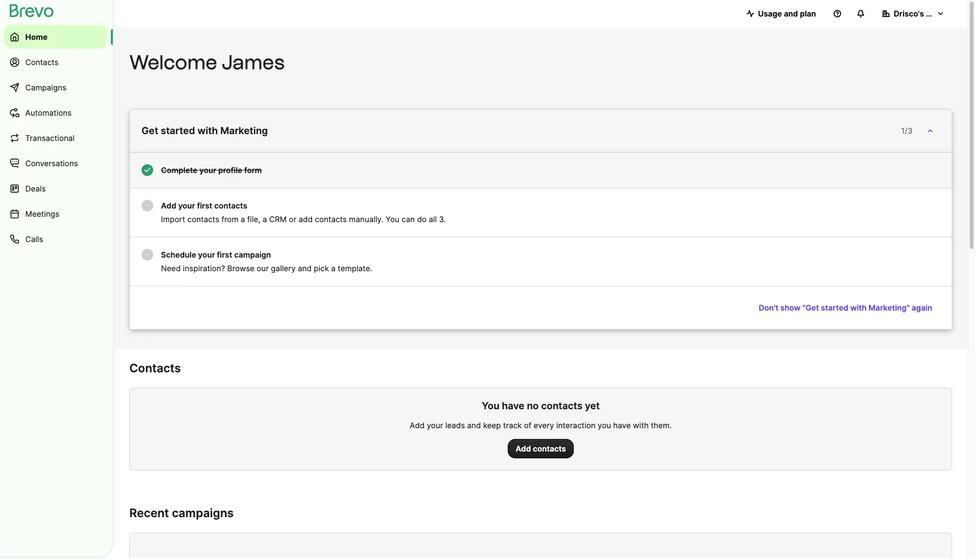 Task type: locate. For each thing, give the bounding box(es) containing it.
every
[[534, 421, 554, 430]]

contacts right add
[[315, 214, 347, 224]]

0 horizontal spatial have
[[502, 400, 525, 412]]

0 vertical spatial have
[[502, 400, 525, 412]]

your
[[199, 165, 216, 175], [178, 201, 195, 211], [198, 250, 215, 260], [427, 421, 443, 430]]

transactional
[[25, 133, 75, 143]]

home
[[25, 32, 48, 42]]

add for add your leads and keep track of every interaction you have with them.
[[410, 421, 425, 430]]

started right "get
[[821, 303, 848, 313]]

and
[[784, 9, 798, 18], [298, 264, 312, 273], [467, 421, 481, 430]]

and left pick
[[298, 264, 312, 273]]

add
[[161, 201, 176, 211], [410, 421, 425, 430], [516, 444, 531, 454]]

1 vertical spatial with
[[850, 303, 867, 313]]

0 horizontal spatial contacts
[[25, 57, 59, 67]]

your left leads
[[427, 421, 443, 430]]

contacts up interaction
[[541, 400, 582, 412]]

deals
[[25, 184, 46, 194]]

a left the file,
[[241, 214, 245, 224]]

have right you
[[613, 421, 631, 430]]

campaigns
[[25, 83, 66, 92]]

template.
[[338, 264, 372, 273]]

1 horizontal spatial started
[[821, 303, 848, 313]]

1
[[901, 126, 905, 136]]

0 vertical spatial add
[[161, 201, 176, 211]]

1 horizontal spatial add
[[410, 421, 425, 430]]

first up "browse"
[[217, 250, 232, 260]]

add contacts button
[[508, 439, 574, 459]]

first inside "add your first contacts import contacts from a file, a crm or add contacts manually. you can do all 3."
[[197, 201, 212, 211]]

your left profile
[[199, 165, 216, 175]]

browse
[[227, 264, 255, 273]]

campaigns
[[172, 506, 234, 520]]

1 vertical spatial add
[[410, 421, 425, 430]]

complete your profile form link
[[129, 153, 952, 188]]

0 horizontal spatial add
[[161, 201, 176, 211]]

started
[[161, 125, 195, 137], [821, 303, 848, 313]]

first inside schedule your first campaign need inspiration? browse our gallery and pick a template.
[[217, 250, 232, 260]]

add your first contacts import contacts from a file, a crm or add contacts manually. you can do all 3.
[[161, 201, 446, 224]]

a right the file,
[[263, 214, 267, 224]]

with left marketing
[[197, 125, 218, 137]]

add left leads
[[410, 421, 425, 430]]

1 vertical spatial started
[[821, 303, 848, 313]]

started right get
[[161, 125, 195, 137]]

1 horizontal spatial have
[[613, 421, 631, 430]]

2 horizontal spatial with
[[850, 303, 867, 313]]

again
[[912, 303, 932, 313]]

3.
[[439, 214, 446, 224]]

contacts
[[25, 57, 59, 67], [129, 361, 181, 375]]

and left keep
[[467, 421, 481, 430]]

your inside "add your first contacts import contacts from a file, a crm or add contacts manually. you can do all 3."
[[178, 201, 195, 211]]

0 horizontal spatial started
[[161, 125, 195, 137]]

first down complete your profile form
[[197, 201, 212, 211]]

1 horizontal spatial with
[[633, 421, 649, 430]]

a right pick
[[331, 264, 336, 273]]

contacts inside button
[[533, 444, 566, 454]]

have
[[502, 400, 525, 412], [613, 421, 631, 430]]

1 horizontal spatial you
[[482, 400, 500, 412]]

a
[[241, 214, 245, 224], [263, 214, 267, 224], [331, 264, 336, 273]]

and left "plan"
[[784, 9, 798, 18]]

0 vertical spatial with
[[197, 125, 218, 137]]

1 / 3
[[901, 126, 913, 136]]

them.
[[651, 421, 672, 430]]

with left them.
[[633, 421, 649, 430]]

1 vertical spatial and
[[298, 264, 312, 273]]

0 horizontal spatial first
[[197, 201, 212, 211]]

our
[[257, 264, 269, 273]]

pick
[[314, 264, 329, 273]]

contacts
[[214, 201, 247, 211], [187, 214, 219, 224], [315, 214, 347, 224], [541, 400, 582, 412], [533, 444, 566, 454]]

your for and
[[427, 421, 443, 430]]

"get
[[803, 303, 819, 313]]

contacts down the every
[[533, 444, 566, 454]]

2 vertical spatial add
[[516, 444, 531, 454]]

conversations link
[[4, 152, 107, 175]]

0 vertical spatial and
[[784, 9, 798, 18]]

add up import
[[161, 201, 176, 211]]

your inside schedule your first campaign need inspiration? browse our gallery and pick a template.
[[198, 250, 215, 260]]

contacts link
[[4, 51, 107, 74]]

1 vertical spatial have
[[613, 421, 631, 430]]

meetings link
[[4, 202, 107, 226]]

need
[[161, 264, 181, 273]]

usage
[[758, 9, 782, 18]]

your for campaign
[[198, 250, 215, 260]]

you left "can"
[[386, 214, 399, 224]]

have up track
[[502, 400, 525, 412]]

0 horizontal spatial and
[[298, 264, 312, 273]]

get
[[142, 125, 158, 137]]

2 horizontal spatial add
[[516, 444, 531, 454]]

add inside button
[[516, 444, 531, 454]]

add inside "add your first contacts import contacts from a file, a crm or add contacts manually. you can do all 3."
[[161, 201, 176, 211]]

you
[[598, 421, 611, 430]]

1 horizontal spatial first
[[217, 250, 232, 260]]

0 vertical spatial you
[[386, 214, 399, 224]]

0 horizontal spatial with
[[197, 125, 218, 137]]

with left the marketing"
[[850, 303, 867, 313]]

0 vertical spatial first
[[197, 201, 212, 211]]

gallery
[[271, 264, 296, 273]]

your for form
[[199, 165, 216, 175]]

with
[[197, 125, 218, 137], [850, 303, 867, 313], [633, 421, 649, 430]]

0 horizontal spatial a
[[241, 214, 245, 224]]

2 horizontal spatial and
[[784, 9, 798, 18]]

first
[[197, 201, 212, 211], [217, 250, 232, 260]]

complete
[[161, 165, 198, 175]]

no
[[527, 400, 539, 412]]

get started with marketing
[[142, 125, 268, 137]]

you
[[386, 214, 399, 224], [482, 400, 500, 412]]

you up keep
[[482, 400, 500, 412]]

add for add contacts
[[516, 444, 531, 454]]

calls
[[25, 234, 43, 244]]

1 horizontal spatial and
[[467, 421, 481, 430]]

add down of
[[516, 444, 531, 454]]

2 horizontal spatial a
[[331, 264, 336, 273]]

plan
[[800, 9, 816, 18]]

1 vertical spatial contacts
[[129, 361, 181, 375]]

1 horizontal spatial contacts
[[129, 361, 181, 375]]

your up inspiration?
[[198, 250, 215, 260]]

drinks
[[926, 9, 950, 18]]

your up import
[[178, 201, 195, 211]]

1 vertical spatial first
[[217, 250, 232, 260]]

you inside "add your first contacts import contacts from a file, a crm or add contacts manually. you can do all 3."
[[386, 214, 399, 224]]

home link
[[4, 25, 107, 49]]

usage and plan button
[[739, 4, 824, 23]]

track
[[503, 421, 522, 430]]

0 horizontal spatial you
[[386, 214, 399, 224]]

add contacts
[[516, 444, 566, 454]]

profile
[[218, 165, 242, 175]]



Task type: vqa. For each thing, say whether or not it's contained in the screenshot.
of
yes



Task type: describe. For each thing, give the bounding box(es) containing it.
/
[[905, 126, 908, 136]]

drisco's drinks
[[894, 9, 950, 18]]

inspiration?
[[183, 264, 225, 273]]

first for campaign
[[217, 250, 232, 260]]

recent campaigns
[[129, 506, 234, 520]]

marketing"
[[869, 303, 910, 313]]

keep
[[483, 421, 501, 430]]

campaigns link
[[4, 76, 107, 99]]

usage and plan
[[758, 9, 816, 18]]

do
[[417, 214, 427, 224]]

don't
[[759, 303, 779, 313]]

complete your profile form
[[161, 165, 262, 175]]

first for contacts
[[197, 201, 212, 211]]

welcome
[[129, 51, 217, 74]]

of
[[524, 421, 532, 430]]

0 vertical spatial started
[[161, 125, 195, 137]]

don't show "get started with marketing" again button
[[751, 298, 940, 318]]

drisco's drinks button
[[874, 4, 952, 23]]

recent
[[129, 506, 169, 520]]

leads
[[445, 421, 465, 430]]

campaign
[[234, 250, 271, 260]]

2 vertical spatial and
[[467, 421, 481, 430]]

add your leads and keep track of every interaction you have with them.
[[410, 421, 672, 430]]

you have no contacts yet
[[482, 400, 600, 412]]

contacts left from
[[187, 214, 219, 224]]

add for add your first contacts import contacts from a file, a crm or add contacts manually. you can do all 3.
[[161, 201, 176, 211]]

schedule your first campaign need inspiration? browse our gallery and pick a template.
[[161, 250, 372, 273]]

schedule
[[161, 250, 196, 260]]

meetings
[[25, 209, 59, 219]]

1 vertical spatial you
[[482, 400, 500, 412]]

all
[[429, 214, 437, 224]]

calls link
[[4, 228, 107, 251]]

crm
[[269, 214, 287, 224]]

or
[[289, 214, 296, 224]]

add
[[299, 214, 313, 224]]

2 vertical spatial with
[[633, 421, 649, 430]]

3
[[908, 126, 913, 136]]

transactional link
[[4, 126, 107, 150]]

file,
[[247, 214, 260, 224]]

yet
[[585, 400, 600, 412]]

can
[[402, 214, 415, 224]]

marketing
[[220, 125, 268, 137]]

drisco's
[[894, 9, 924, 18]]

your for contacts
[[178, 201, 195, 211]]

and inside usage and plan button
[[784, 9, 798, 18]]

deals link
[[4, 177, 107, 200]]

automations
[[25, 108, 72, 118]]

started inside "button"
[[821, 303, 848, 313]]

import
[[161, 214, 185, 224]]

1 horizontal spatial a
[[263, 214, 267, 224]]

from
[[221, 214, 238, 224]]

with inside "button"
[[850, 303, 867, 313]]

form
[[244, 165, 262, 175]]

james
[[222, 51, 285, 74]]

conversations
[[25, 159, 78, 168]]

automations link
[[4, 101, 107, 125]]

show
[[780, 303, 801, 313]]

interaction
[[556, 421, 596, 430]]

manually.
[[349, 214, 384, 224]]

welcome james
[[129, 51, 285, 74]]

a inside schedule your first campaign need inspiration? browse our gallery and pick a template.
[[331, 264, 336, 273]]

0 vertical spatial contacts
[[25, 57, 59, 67]]

and inside schedule your first campaign need inspiration? browse our gallery and pick a template.
[[298, 264, 312, 273]]

contacts up from
[[214, 201, 247, 211]]

don't show "get started with marketing" again
[[759, 303, 932, 313]]



